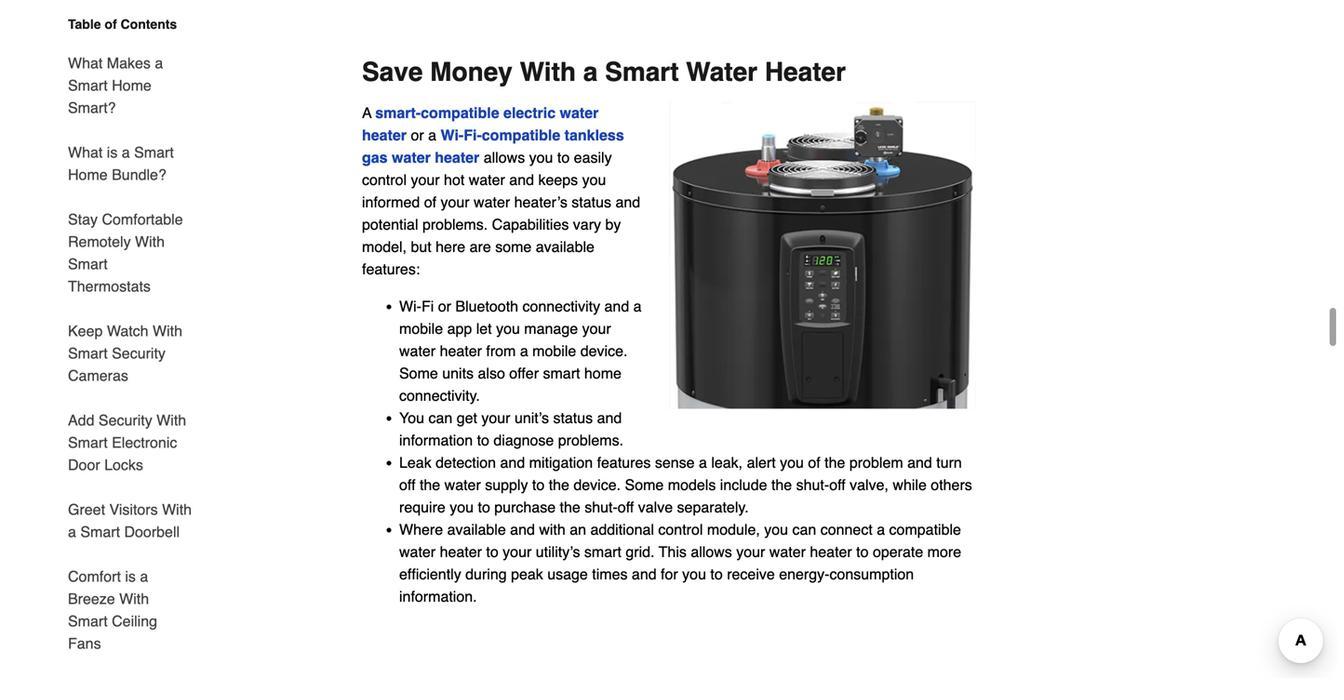 Task type: vqa. For each thing, say whether or not it's contained in the screenshot.
Ceiling on the bottom left of the page
yes



Task type: locate. For each thing, give the bounding box(es) containing it.
and down grid.
[[632, 566, 657, 583]]

smart up 'bundle?' on the left top of the page
[[134, 144, 174, 161]]

smart down remotely
[[68, 255, 108, 273]]

security up electronic
[[99, 412, 152, 429]]

is inside comfort is a breeze with smart ceiling fans
[[125, 568, 136, 585]]

smart down keep
[[68, 345, 108, 362]]

you
[[399, 410, 424, 427]]

is right comfort
[[125, 568, 136, 585]]

with up doorbell
[[162, 501, 192, 518]]

1 horizontal spatial available
[[536, 238, 595, 256]]

a up operate
[[877, 521, 885, 539]]

your down hot
[[441, 194, 470, 211]]

a inside what is a smart home bundle?
[[122, 144, 130, 161]]

1 what from the top
[[68, 54, 103, 72]]

of inside wi-fi or bluetooth connectivity and a mobile app let you manage your water heater from a mobile device. some units also offer smart home connectivity. you can get your unit's status and information to diagnose problems. leak detection and mitigation features sense a leak, alert you of the problem and turn off the water supply to the device. some models include the shut-off valve, while others require you to purchase the shut-off valve separately. where available and with an additional control module, you can connect a compatible water heater to your utility's smart grid. this allows your water heater to operate more efficiently during peak usage times and for you to receive energy-consumption information.
[[808, 454, 821, 472]]

the
[[825, 454, 845, 472], [420, 477, 440, 494], [549, 477, 570, 494], [771, 477, 792, 494], [560, 499, 581, 516]]

0 horizontal spatial available
[[447, 521, 506, 539]]

1 vertical spatial home
[[68, 166, 108, 183]]

vary
[[573, 216, 601, 233]]

security inside the keep watch with smart security cameras
[[112, 345, 166, 362]]

wi- inside wi-fi or bluetooth connectivity and a mobile app let you manage your water heater from a mobile device. some units also offer smart home connectivity. you can get your unit's status and information to diagnose problems. leak detection and mitigation features sense a leak, alert you of the problem and turn off the water supply to the device. some models include the shut-off valve, while others require you to purchase the shut-off valve separately. where available and with an additional control module, you can connect a compatible water heater to your utility's smart grid. this allows your water heater to operate more efficiently during peak usage times and for you to receive energy-consumption information.
[[399, 298, 422, 315]]

2 vertical spatial compatible
[[889, 521, 961, 539]]

of right informed
[[424, 194, 437, 211]]

smart inside the 'greet visitors with a smart doorbell'
[[80, 524, 120, 541]]

0 horizontal spatial problems.
[[422, 216, 488, 233]]

connectivity
[[523, 298, 600, 315]]

with for money
[[520, 57, 576, 87]]

what is a smart home bundle?
[[68, 144, 174, 183]]

utility's
[[536, 544, 580, 561]]

available down vary
[[536, 238, 595, 256]]

1 horizontal spatial or
[[438, 298, 451, 315]]

mart-compatible electric water heater
[[362, 104, 599, 144]]

smart
[[605, 57, 679, 87], [68, 77, 108, 94], [134, 144, 174, 161], [68, 255, 108, 273], [68, 345, 108, 362], [68, 434, 108, 451], [80, 524, 120, 541], [68, 613, 108, 630]]

your up receive
[[736, 544, 765, 561]]

1 vertical spatial is
[[125, 568, 136, 585]]

wi-fi-compatible tankless gas water heater link
[[362, 127, 624, 166]]

your up peak
[[503, 544, 532, 561]]

smart up tankless
[[605, 57, 679, 87]]

models
[[668, 477, 716, 494]]

or right fi
[[438, 298, 451, 315]]

compatible inside "wi-fi-compatible tankless gas water heater"
[[482, 127, 560, 144]]

where
[[399, 521, 443, 539]]

heater down app
[[440, 343, 482, 360]]

control inside allows you to easily control your hot water and keeps you informed of your water heater's status and potential problems. capabilities vary by model, but here are some available features:
[[362, 171, 407, 189]]

smart inside comfort is a breeze with smart ceiling fans
[[68, 613, 108, 630]]

fi
[[422, 298, 434, 315]]

you up the from
[[496, 320, 520, 337]]

0 vertical spatial home
[[112, 77, 152, 94]]

diagnose
[[494, 432, 554, 449]]

the control pad on a smart water heater. image
[[669, 102, 976, 409]]

security inside add security with smart electronic door locks
[[99, 412, 152, 429]]

what inside what is a smart home bundle?
[[68, 144, 103, 161]]

is
[[107, 144, 118, 161], [125, 568, 136, 585]]

0 vertical spatial compatible
[[421, 104, 499, 122]]

0 horizontal spatial smart
[[543, 365, 580, 382]]

is up 'bundle?' on the left top of the page
[[107, 144, 118, 161]]

smart up fans
[[68, 613, 108, 630]]

leak,
[[711, 454, 743, 472]]

off up additional
[[618, 499, 634, 516]]

and right the connectivity
[[605, 298, 629, 315]]

smart down greet at bottom
[[80, 524, 120, 541]]

wi- inside "wi-fi-compatible tankless gas water heater"
[[441, 127, 464, 144]]

can down connectivity.
[[429, 410, 453, 427]]

control up 'this'
[[658, 521, 703, 539]]

what for what makes a smart home smart?
[[68, 54, 103, 72]]

energy-
[[779, 566, 830, 583]]

with for visitors
[[162, 501, 192, 518]]

and
[[509, 171, 534, 189], [616, 194, 640, 211], [605, 298, 629, 315], [597, 410, 622, 427], [500, 454, 525, 472], [908, 454, 932, 472], [510, 521, 535, 539], [632, 566, 657, 583]]

0 horizontal spatial shut-
[[585, 499, 618, 516]]

1 vertical spatial compatible
[[482, 127, 560, 144]]

save
[[362, 57, 423, 87]]

with for security
[[157, 412, 186, 429]]

1 horizontal spatial is
[[125, 568, 136, 585]]

security down watch
[[112, 345, 166, 362]]

with down comfortable
[[135, 233, 165, 250]]

1 vertical spatial control
[[658, 521, 703, 539]]

0 horizontal spatial control
[[362, 171, 407, 189]]

with inside add security with smart electronic door locks
[[157, 412, 186, 429]]

electric
[[504, 104, 556, 122]]

valve
[[638, 499, 673, 516]]

1 vertical spatial status
[[553, 410, 593, 427]]

locks
[[104, 457, 143, 474]]

off left valve,
[[829, 477, 846, 494]]

smart?
[[68, 99, 116, 116]]

1 vertical spatial of
[[424, 194, 437, 211]]

or down mart-
[[411, 127, 424, 144]]

status inside allows you to easily control your hot water and keeps you informed of your water heater's status and potential problems. capabilities vary by model, but here are some available features:
[[572, 194, 611, 211]]

0 horizontal spatial off
[[399, 477, 416, 494]]

with
[[520, 57, 576, 87], [135, 233, 165, 250], [153, 322, 182, 340], [157, 412, 186, 429], [162, 501, 192, 518], [119, 591, 149, 608]]

0 horizontal spatial some
[[399, 365, 438, 382]]

with right watch
[[153, 322, 182, 340]]

1 horizontal spatial some
[[625, 477, 664, 494]]

can left connect
[[792, 521, 816, 539]]

greet visitors with a smart doorbell link
[[68, 488, 193, 555]]

1 vertical spatial shut-
[[585, 499, 618, 516]]

hot
[[444, 171, 465, 189]]

water up tankless
[[560, 104, 599, 122]]

0 vertical spatial some
[[399, 365, 438, 382]]

cameras
[[68, 367, 128, 384]]

home inside what makes a smart home smart?
[[112, 77, 152, 94]]

with inside the 'greet visitors with a smart doorbell'
[[162, 501, 192, 518]]

information.
[[399, 588, 477, 606]]

1 vertical spatial what
[[68, 144, 103, 161]]

off
[[399, 477, 416, 494], [829, 477, 846, 494], [618, 499, 634, 516]]

1 horizontal spatial smart
[[584, 544, 622, 561]]

shut-
[[796, 477, 829, 494], [585, 499, 618, 516]]

2 vertical spatial of
[[808, 454, 821, 472]]

home for smart?
[[112, 77, 152, 94]]

0 vertical spatial problems.
[[422, 216, 488, 233]]

problems. inside wi-fi or bluetooth connectivity and a mobile app let you manage your water heater from a mobile device. some units also offer smart home connectivity. you can get your unit's status and information to diagnose problems. leak detection and mitigation features sense a leak, alert you of the problem and turn off the water supply to the device. some models include the shut-off valve, while others require you to purchase the shut-off valve separately. where available and with an additional control module, you can connect a compatible water heater to your utility's smart grid. this allows your water heater to operate more efficiently during peak usage times and for you to receive energy-consumption information.
[[558, 432, 624, 449]]

home up stay
[[68, 166, 108, 183]]

0 vertical spatial wi-
[[441, 127, 464, 144]]

a up 'bundle?' on the left top of the page
[[122, 144, 130, 161]]

home down makes
[[112, 77, 152, 94]]

remotely
[[68, 233, 131, 250]]

a s
[[362, 104, 384, 122]]

0 vertical spatial control
[[362, 171, 407, 189]]

available inside allows you to easily control your hot water and keeps you informed of your water heater's status and potential problems. capabilities vary by model, but here are some available features:
[[536, 238, 595, 256]]

1 vertical spatial security
[[99, 412, 152, 429]]

with up ceiling
[[119, 591, 149, 608]]

0 vertical spatial available
[[536, 238, 595, 256]]

0 vertical spatial is
[[107, 144, 118, 161]]

device.
[[581, 343, 628, 360], [574, 477, 621, 494]]

control
[[362, 171, 407, 189], [658, 521, 703, 539]]

with for watch
[[153, 322, 182, 340]]

here
[[436, 238, 466, 256]]

with inside comfort is a breeze with smart ceiling fans
[[119, 591, 149, 608]]

1 vertical spatial mobile
[[533, 343, 576, 360]]

wi-fi or bluetooth connectivity and a mobile app let you manage your water heater from a mobile device. some units also offer smart home connectivity. you can get your unit's status and information to diagnose problems. leak detection and mitigation features sense a leak, alert you of the problem and turn off the water supply to the device. some models include the shut-off valve, while others require you to purchase the shut-off valve separately. where available and with an additional control module, you can connect a compatible water heater to your utility's smart grid. this allows your water heater to operate more efficiently during peak usage times and for you to receive energy-consumption information.
[[399, 298, 972, 606]]

door
[[68, 457, 100, 474]]

0 horizontal spatial home
[[68, 166, 108, 183]]

mitigation
[[529, 454, 593, 472]]

device. down the features
[[574, 477, 621, 494]]

1 vertical spatial allows
[[691, 544, 732, 561]]

compatible
[[421, 104, 499, 122], [482, 127, 560, 144], [889, 521, 961, 539]]

0 vertical spatial device.
[[581, 343, 628, 360]]

1 vertical spatial some
[[625, 477, 664, 494]]

2 what from the top
[[68, 144, 103, 161]]

off down leak
[[399, 477, 416, 494]]

0 vertical spatial what
[[68, 54, 103, 72]]

1 horizontal spatial home
[[112, 77, 152, 94]]

the up require
[[420, 477, 440, 494]]

1 vertical spatial device.
[[574, 477, 621, 494]]

potential
[[362, 216, 418, 233]]

smart up 'times'
[[584, 544, 622, 561]]

1 vertical spatial can
[[792, 521, 816, 539]]

heater up hot
[[435, 149, 480, 166]]

0 horizontal spatial wi-
[[399, 298, 422, 315]]

smart inside what is a smart home bundle?
[[134, 144, 174, 161]]

a up tankless
[[583, 57, 598, 87]]

home inside what is a smart home bundle?
[[68, 166, 108, 183]]

a left leak, at the right bottom
[[699, 454, 707, 472]]

home
[[584, 365, 622, 382]]

heater down "s"
[[362, 127, 407, 144]]

require
[[399, 499, 446, 516]]

2 horizontal spatial off
[[829, 477, 846, 494]]

0 vertical spatial security
[[112, 345, 166, 362]]

your
[[411, 171, 440, 189], [441, 194, 470, 211], [582, 320, 611, 337], [482, 410, 510, 427], [503, 544, 532, 561], [736, 544, 765, 561]]

to up during
[[486, 544, 499, 561]]

of right table
[[105, 17, 117, 32]]

more
[[928, 544, 962, 561]]

wi- for fi
[[399, 298, 422, 315]]

0 vertical spatial can
[[429, 410, 453, 427]]

some
[[495, 238, 532, 256]]

0 vertical spatial of
[[105, 17, 117, 32]]

1 vertical spatial available
[[447, 521, 506, 539]]

is for what
[[107, 144, 118, 161]]

and up heater's
[[509, 171, 534, 189]]

operate
[[873, 544, 923, 561]]

some up the 'valve' at the bottom of the page
[[625, 477, 664, 494]]

offer
[[509, 365, 539, 382]]

with up electronic
[[157, 412, 186, 429]]

2 horizontal spatial of
[[808, 454, 821, 472]]

1 horizontal spatial mobile
[[533, 343, 576, 360]]

an
[[570, 521, 586, 539]]

0 vertical spatial smart
[[543, 365, 580, 382]]

0 vertical spatial status
[[572, 194, 611, 211]]

doorbell
[[124, 524, 180, 541]]

what down smart?
[[68, 144, 103, 161]]

a inside comfort is a breeze with smart ceiling fans
[[140, 568, 148, 585]]

a right makes
[[155, 54, 163, 72]]

some up connectivity.
[[399, 365, 438, 382]]

0 horizontal spatial allows
[[484, 149, 525, 166]]

electronic
[[112, 434, 177, 451]]

a down greet at bottom
[[68, 524, 76, 541]]

0 horizontal spatial or
[[411, 127, 424, 144]]

1 horizontal spatial shut-
[[796, 477, 829, 494]]

status inside wi-fi or bluetooth connectivity and a mobile app let you manage your water heater from a mobile device. some units also offer smart home connectivity. you can get your unit's status and information to diagnose problems. leak detection and mitigation features sense a leak, alert you of the problem and turn off the water supply to the device. some models include the shut-off valve, while others require you to purchase the shut-off valve separately. where available and with an additional control module, you can connect a compatible water heater to your utility's smart grid. this allows your water heater to operate more efficiently during peak usage times and for you to receive energy-consumption information.
[[553, 410, 593, 427]]

available
[[536, 238, 595, 256], [447, 521, 506, 539]]

compatible up fi-
[[421, 104, 499, 122]]

water down or a
[[392, 149, 431, 166]]

manage
[[524, 320, 578, 337]]

with inside stay comfortable remotely with smart thermostats
[[135, 233, 165, 250]]

what
[[68, 54, 103, 72], [68, 144, 103, 161]]

allows down mart-compatible electric water heater link
[[484, 149, 525, 166]]

device. up "home"
[[581, 343, 628, 360]]

usage
[[547, 566, 588, 583]]

1 horizontal spatial problems.
[[558, 432, 624, 449]]

status up vary
[[572, 194, 611, 211]]

of inside allows you to easily control your hot water and keeps you informed of your water heater's status and potential problems. capabilities vary by model, but here are some available features:
[[424, 194, 437, 211]]

1 horizontal spatial wi-
[[441, 127, 464, 144]]

1 horizontal spatial allows
[[691, 544, 732, 561]]

mobile
[[399, 320, 443, 337], [533, 343, 576, 360]]

0 vertical spatial mobile
[[399, 320, 443, 337]]

fans
[[68, 635, 101, 652]]

is inside what is a smart home bundle?
[[107, 144, 118, 161]]

compatible up more
[[889, 521, 961, 539]]

peak
[[511, 566, 543, 583]]

and up supply
[[500, 454, 525, 472]]

water right hot
[[469, 171, 505, 189]]

water
[[560, 104, 599, 122], [392, 149, 431, 166], [469, 171, 505, 189], [474, 194, 510, 211], [399, 343, 436, 360], [445, 477, 481, 494], [399, 544, 436, 561], [769, 544, 806, 561]]

table of contents
[[68, 17, 177, 32]]

add security with smart electronic door locks link
[[68, 398, 193, 488]]

are
[[470, 238, 491, 256]]

to inside allows you to easily control your hot water and keeps you informed of your water heater's status and potential problems. capabilities vary by model, but here are some available features:
[[557, 149, 570, 166]]

a inside what makes a smart home smart?
[[155, 54, 163, 72]]

control up informed
[[362, 171, 407, 189]]

to up keeps
[[557, 149, 570, 166]]

1 vertical spatial wi-
[[399, 298, 422, 315]]

1 vertical spatial problems.
[[558, 432, 624, 449]]

include
[[720, 477, 767, 494]]

0 horizontal spatial is
[[107, 144, 118, 161]]

compatible down electric
[[482, 127, 560, 144]]

shut- up connect
[[796, 477, 829, 494]]

0 vertical spatial allows
[[484, 149, 525, 166]]

1 vertical spatial or
[[438, 298, 451, 315]]

but
[[411, 238, 432, 256]]

some
[[399, 365, 438, 382], [625, 477, 664, 494]]

to down supply
[[478, 499, 490, 516]]

what down table
[[68, 54, 103, 72]]

easily
[[574, 149, 612, 166]]

of right alert
[[808, 454, 821, 472]]

home for bundle?
[[68, 166, 108, 183]]

with inside the keep watch with smart security cameras
[[153, 322, 182, 340]]

problems. up mitigation at left bottom
[[558, 432, 624, 449]]

detection
[[436, 454, 496, 472]]

this
[[659, 544, 687, 561]]

1 horizontal spatial of
[[424, 194, 437, 211]]

shut- up additional
[[585, 499, 618, 516]]

mart-compatible electric water heater link
[[362, 104, 599, 144]]

water
[[686, 57, 758, 87]]

what inside what makes a smart home smart?
[[68, 54, 103, 72]]

a
[[155, 54, 163, 72], [583, 57, 598, 87], [428, 127, 437, 144], [122, 144, 130, 161], [633, 298, 642, 315], [520, 343, 528, 360], [699, 454, 707, 472], [877, 521, 885, 539], [68, 524, 76, 541], [140, 568, 148, 585]]

problem
[[850, 454, 903, 472]]

what makes a smart home smart?
[[68, 54, 163, 116]]

smart right offer on the bottom left of page
[[543, 365, 580, 382]]

unit's
[[515, 410, 549, 427]]

available up during
[[447, 521, 506, 539]]

can
[[429, 410, 453, 427], [792, 521, 816, 539]]

1 horizontal spatial control
[[658, 521, 703, 539]]

keeps
[[538, 171, 578, 189]]



Task type: describe. For each thing, give the bounding box(es) containing it.
compatible inside wi-fi or bluetooth connectivity and a mobile app let you manage your water heater from a mobile device. some units also offer smart home connectivity. you can get your unit's status and information to diagnose problems. leak detection and mitigation features sense a leak, alert you of the problem and turn off the water supply to the device. some models include the shut-off valve, while others require you to purchase the shut-off valve separately. where available and with an additional control module, you can connect a compatible water heater to your utility's smart grid. this allows your water heater to operate more efficiently during peak usage times and for you to receive energy-consumption information.
[[889, 521, 961, 539]]

valve,
[[850, 477, 889, 494]]

connect
[[821, 521, 873, 539]]

your right get on the bottom left
[[482, 410, 510, 427]]

allows inside allows you to easily control your hot water and keeps you informed of your water heater's status and potential problems. capabilities vary by model, but here are some available features:
[[484, 149, 525, 166]]

to up 'consumption'
[[856, 544, 869, 561]]

a right the connectivity
[[633, 298, 642, 315]]

what makes a smart home smart? link
[[68, 41, 193, 130]]

water inside "wi-fi-compatible tankless gas water heater"
[[392, 149, 431, 166]]

fi-
[[464, 127, 482, 144]]

the down alert
[[771, 477, 792, 494]]

add
[[68, 412, 94, 429]]

features
[[597, 454, 651, 472]]

get
[[457, 410, 477, 427]]

separately.
[[677, 499, 749, 516]]

1 horizontal spatial can
[[792, 521, 816, 539]]

bundle?
[[112, 166, 166, 183]]

app
[[447, 320, 472, 337]]

0 vertical spatial or
[[411, 127, 424, 144]]

capabilities
[[492, 216, 569, 233]]

water down detection
[[445, 477, 481, 494]]

heater down connect
[[810, 544, 852, 561]]

greet visitors with a smart doorbell
[[68, 501, 192, 541]]

money
[[430, 57, 513, 87]]

problems. inside allows you to easily control your hot water and keeps you informed of your water heater's status and potential problems. capabilities vary by model, but here are some available features:
[[422, 216, 488, 233]]

gas
[[362, 149, 388, 166]]

you down easily on the top left of the page
[[582, 171, 606, 189]]

water up the capabilities
[[474, 194, 510, 211]]

turn
[[937, 454, 962, 472]]

thermostats
[[68, 278, 151, 295]]

you up keeps
[[529, 149, 553, 166]]

0 vertical spatial shut-
[[796, 477, 829, 494]]

you right require
[[450, 499, 474, 516]]

a
[[362, 104, 372, 122]]

let
[[476, 320, 492, 337]]

for
[[661, 566, 678, 583]]

to down get on the bottom left
[[477, 432, 489, 449]]

your down the connectivity
[[582, 320, 611, 337]]

comfort is a breeze with smart ceiling fans link
[[68, 555, 193, 666]]

additional
[[590, 521, 654, 539]]

stay
[[68, 211, 98, 228]]

water inside 'mart-compatible electric water heater'
[[560, 104, 599, 122]]

comfort is a breeze with smart ceiling fans
[[68, 568, 157, 652]]

and up by
[[616, 194, 640, 211]]

what for what is a smart home bundle?
[[68, 144, 103, 161]]

times
[[592, 566, 628, 583]]

0 horizontal spatial can
[[429, 410, 453, 427]]

you right the for
[[682, 566, 706, 583]]

s
[[375, 104, 384, 122]]

comfortable
[[102, 211, 183, 228]]

save money with a smart water heater
[[362, 57, 846, 87]]

also
[[478, 365, 505, 382]]

heater up during
[[440, 544, 482, 561]]

smart inside add security with smart electronic door locks
[[68, 434, 108, 451]]

receive
[[727, 566, 775, 583]]

alert
[[747, 454, 776, 472]]

smart inside the keep watch with smart security cameras
[[68, 345, 108, 362]]

the down mitigation at left bottom
[[549, 477, 570, 494]]

purchase
[[494, 499, 556, 516]]

with
[[539, 521, 566, 539]]

a inside the 'greet visitors with a smart doorbell'
[[68, 524, 76, 541]]

table of contents element
[[53, 15, 193, 678]]

water up energy-
[[769, 544, 806, 561]]

allows you to easily control your hot water and keeps you informed of your water heater's status and potential problems. capabilities vary by model, but here are some available features:
[[362, 149, 640, 278]]

sense
[[655, 454, 695, 472]]

a left fi-
[[428, 127, 437, 144]]

and down "home"
[[597, 410, 622, 427]]

bluetooth
[[456, 298, 518, 315]]

to left receive
[[710, 566, 723, 583]]

heater's
[[514, 194, 568, 211]]

makes
[[107, 54, 151, 72]]

water down where
[[399, 544, 436, 561]]

or inside wi-fi or bluetooth connectivity and a mobile app let you manage your water heater from a mobile device. some units also offer smart home connectivity. you can get your unit's status and information to diagnose problems. leak detection and mitigation features sense a leak, alert you of the problem and turn off the water supply to the device. some models include the shut-off valve, while others require you to purchase the shut-off valve separately. where available and with an additional control module, you can connect a compatible water heater to your utility's smart grid. this allows your water heater to operate more efficiently during peak usage times and for you to receive energy-consumption information.
[[438, 298, 451, 315]]

and up while
[[908, 454, 932, 472]]

watch
[[107, 322, 149, 340]]

heater inside 'mart-compatible electric water heater'
[[362, 127, 407, 144]]

s link
[[375, 104, 384, 122]]

heater inside "wi-fi-compatible tankless gas water heater"
[[435, 149, 480, 166]]

table
[[68, 17, 101, 32]]

comfort
[[68, 568, 121, 585]]

wi- for fi-
[[441, 127, 464, 144]]

you right module,
[[764, 521, 788, 539]]

leak
[[399, 454, 432, 472]]

contents
[[121, 17, 177, 32]]

grid.
[[626, 544, 655, 561]]

smart inside what makes a smart home smart?
[[68, 77, 108, 94]]

by
[[605, 216, 621, 233]]

0 horizontal spatial mobile
[[399, 320, 443, 337]]

add security with smart electronic door locks
[[68, 412, 186, 474]]

compatible inside 'mart-compatible electric water heater'
[[421, 104, 499, 122]]

0 horizontal spatial of
[[105, 17, 117, 32]]

and down purchase
[[510, 521, 535, 539]]

a up offer on the bottom left of page
[[520, 343, 528, 360]]

you right alert
[[780, 454, 804, 472]]

keep watch with smart security cameras link
[[68, 309, 193, 398]]

features:
[[362, 261, 420, 278]]

others
[[931, 477, 972, 494]]

the up the "an"
[[560, 499, 581, 516]]

water down fi
[[399, 343, 436, 360]]

ceiling
[[112, 613, 157, 630]]

wi-fi-compatible tankless gas water heater
[[362, 127, 624, 166]]

while
[[893, 477, 927, 494]]

available inside wi-fi or bluetooth connectivity and a mobile app let you manage your water heater from a mobile device. some units also offer smart home connectivity. you can get your unit's status and information to diagnose problems. leak detection and mitigation features sense a leak, alert you of the problem and turn off the water supply to the device. some models include the shut-off valve, while others require you to purchase the shut-off valve separately. where available and with an additional control module, you can connect a compatible water heater to your utility's smart grid. this allows your water heater to operate more efficiently during peak usage times and for you to receive energy-consumption information.
[[447, 521, 506, 539]]

smart inside stay comfortable remotely with smart thermostats
[[68, 255, 108, 273]]

heater
[[765, 57, 846, 87]]

or a
[[407, 127, 441, 144]]

what is a smart home bundle? link
[[68, 130, 193, 197]]

greet
[[68, 501, 105, 518]]

units
[[442, 365, 474, 382]]

allows inside wi-fi or bluetooth connectivity and a mobile app let you manage your water heater from a mobile device. some units also offer smart home connectivity. you can get your unit's status and information to diagnose problems. leak detection and mitigation features sense a leak, alert you of the problem and turn off the water supply to the device. some models include the shut-off valve, while others require you to purchase the shut-off valve separately. where available and with an additional control module, you can connect a compatible water heater to your utility's smart grid. this allows your water heater to operate more efficiently during peak usage times and for you to receive energy-consumption information.
[[691, 544, 732, 561]]

to up purchase
[[532, 477, 545, 494]]

visitors
[[109, 501, 158, 518]]

1 vertical spatial smart
[[584, 544, 622, 561]]

1 horizontal spatial off
[[618, 499, 634, 516]]

breeze
[[68, 591, 115, 608]]

your left hot
[[411, 171, 440, 189]]

stay comfortable remotely with smart thermostats
[[68, 211, 183, 295]]

control inside wi-fi or bluetooth connectivity and a mobile app let you manage your water heater from a mobile device. some units also offer smart home connectivity. you can get your unit's status and information to diagnose problems. leak detection and mitigation features sense a leak, alert you of the problem and turn off the water supply to the device. some models include the shut-off valve, while others require you to purchase the shut-off valve separately. where available and with an additional control module, you can connect a compatible water heater to your utility's smart grid. this allows your water heater to operate more efficiently during peak usage times and for you to receive energy-consumption information.
[[658, 521, 703, 539]]

from
[[486, 343, 516, 360]]

the left problem
[[825, 454, 845, 472]]

is for comfort
[[125, 568, 136, 585]]

connectivity.
[[399, 387, 480, 404]]

model,
[[362, 238, 407, 256]]



